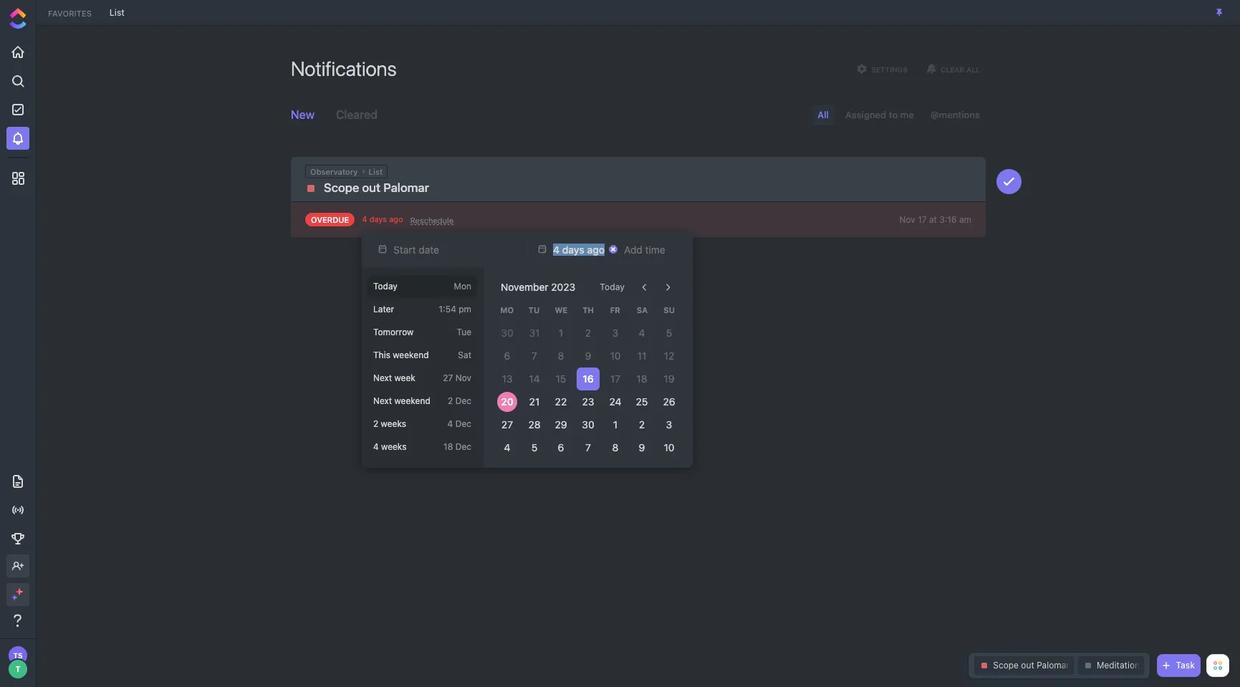 Task type: vqa. For each thing, say whether or not it's contained in the screenshot.


Task type: locate. For each thing, give the bounding box(es) containing it.
0 horizontal spatial 6
[[504, 350, 510, 362]]

9 down 25 at the right bottom
[[639, 441, 646, 454]]

list up scope out palomar
[[369, 167, 383, 176]]

2 weeks
[[373, 419, 406, 429]]

1 vertical spatial 18
[[444, 441, 453, 452]]

1 horizontal spatial 30
[[582, 419, 595, 431]]

weekend
[[393, 350, 429, 360], [395, 396, 431, 406]]

new
[[291, 108, 315, 121]]

next week
[[373, 373, 416, 383]]

0 horizontal spatial 18
[[444, 441, 453, 452]]

1 vertical spatial 3
[[666, 419, 673, 431]]

3 down fr
[[612, 327, 619, 339]]

4 up 18 dec
[[448, 419, 453, 429]]

1 vertical spatial 27
[[502, 419, 513, 431]]

next
[[373, 373, 392, 383], [373, 396, 392, 406]]

su
[[664, 305, 675, 314]]

1 horizontal spatial list link
[[369, 167, 383, 176]]

30 down mo
[[501, 327, 513, 339]]

next for next weekend
[[373, 396, 392, 406]]

dec down 2 dec
[[456, 419, 472, 429]]

1 vertical spatial list link
[[369, 167, 383, 176]]

we
[[555, 305, 568, 314]]

weeks
[[381, 419, 406, 429], [381, 441, 407, 452]]

0 vertical spatial next
[[373, 373, 392, 383]]

1 next from the top
[[373, 373, 392, 383]]

27
[[443, 373, 453, 383], [502, 419, 513, 431]]

scope
[[324, 181, 359, 195]]

3
[[612, 327, 619, 339], [666, 419, 673, 431]]

20
[[501, 396, 514, 408]]

1 vertical spatial next
[[373, 396, 392, 406]]

1 horizontal spatial 18
[[637, 373, 648, 385]]

15
[[556, 373, 567, 385]]

1 vertical spatial 30
[[582, 419, 595, 431]]

dec down nov
[[456, 396, 472, 406]]

today up fr
[[600, 282, 625, 292]]

all
[[967, 65, 980, 74]]

7 down 23
[[586, 441, 591, 454]]

2 up "4 weeks" at bottom
[[373, 419, 379, 429]]

Due date text field
[[553, 243, 606, 255]]

4 dec
[[448, 419, 472, 429]]

16
[[583, 373, 594, 385]]

1 down we on the left of page
[[559, 327, 564, 339]]

out
[[362, 181, 381, 195]]

overdue
[[311, 215, 349, 224]]

4 inside "4 days ago reschedule"
[[362, 214, 367, 224]]

list
[[110, 7, 125, 18], [369, 167, 383, 176]]

1 vertical spatial 7
[[586, 441, 591, 454]]

scope out palomar link
[[305, 178, 895, 198]]

10 up 17
[[610, 350, 621, 362]]

list right favorites
[[110, 7, 125, 18]]

list link up scope out palomar
[[369, 167, 383, 176]]

today up later
[[373, 281, 398, 292]]

1 horizontal spatial 8
[[612, 441, 619, 454]]

4 down 20
[[504, 441, 510, 454]]

18 down 4 dec
[[444, 441, 453, 452]]

5 down 28
[[531, 441, 537, 454]]

weekend for next weekend
[[395, 396, 431, 406]]

8 down 24
[[612, 441, 619, 454]]

1 horizontal spatial 10
[[664, 441, 675, 454]]

27 down 20
[[502, 419, 513, 431]]

2 next from the top
[[373, 396, 392, 406]]

task
[[1176, 660, 1195, 671]]

3 dec from the top
[[456, 441, 472, 452]]

scope out palomar
[[324, 181, 429, 195]]

4 down 2 weeks
[[373, 441, 379, 452]]

0 vertical spatial dec
[[456, 396, 472, 406]]

0 vertical spatial 5
[[666, 327, 673, 339]]

next up 2 weeks
[[373, 396, 392, 406]]

2 dec
[[448, 396, 472, 406]]

2 dec from the top
[[456, 419, 472, 429]]

6 down 29
[[558, 441, 564, 454]]

this weekend
[[373, 350, 429, 360]]

this
[[373, 350, 391, 360]]

1 vertical spatial 5
[[531, 441, 537, 454]]

0 horizontal spatial 10
[[610, 350, 621, 362]]

7
[[532, 350, 537, 362], [586, 441, 591, 454]]

1 dec from the top
[[456, 396, 472, 406]]

9
[[585, 350, 592, 362], [639, 441, 646, 454]]

0 vertical spatial 3
[[612, 327, 619, 339]]

18 up 25 at the right bottom
[[637, 373, 648, 385]]

19
[[664, 373, 675, 385]]

5 up 12
[[666, 327, 673, 339]]

12
[[664, 350, 675, 362]]

2 vertical spatial dec
[[456, 441, 472, 452]]

0 horizontal spatial 27
[[443, 373, 453, 383]]

4 left days
[[362, 214, 367, 224]]

18 for 18
[[637, 373, 648, 385]]

weekend down week
[[395, 396, 431, 406]]

0 vertical spatial weekend
[[393, 350, 429, 360]]

nov
[[456, 373, 472, 383]]

2
[[585, 327, 591, 339], [448, 396, 453, 406], [373, 419, 379, 429], [639, 419, 645, 431]]

palomar
[[384, 181, 429, 195]]

Add time text field
[[624, 243, 667, 255]]

0 vertical spatial weeks
[[381, 419, 406, 429]]

0 horizontal spatial 7
[[532, 350, 537, 362]]

dec
[[456, 396, 472, 406], [456, 419, 472, 429], [456, 441, 472, 452]]

1 vertical spatial dec
[[456, 419, 472, 429]]

30
[[501, 327, 513, 339], [582, 419, 595, 431]]

28
[[528, 419, 540, 431]]

1 vertical spatial weekend
[[395, 396, 431, 406]]

clear
[[941, 65, 965, 74]]

0 vertical spatial 27
[[443, 373, 453, 383]]

0 vertical spatial 1
[[559, 327, 564, 339]]

0 horizontal spatial 5
[[531, 441, 537, 454]]

1 horizontal spatial list
[[369, 167, 383, 176]]

sa
[[637, 305, 648, 314]]

6
[[504, 350, 510, 362], [558, 441, 564, 454]]

dec down 4 dec
[[456, 441, 472, 452]]

3 down 26
[[666, 419, 673, 431]]

all.
[[665, 272, 679, 284]]

8
[[558, 350, 565, 362], [612, 441, 619, 454]]

today inside today button
[[600, 282, 625, 292]]

6 up 13
[[504, 350, 510, 362]]

0 horizontal spatial 9
[[585, 350, 592, 362]]

31
[[529, 327, 540, 339]]

24
[[609, 396, 621, 408]]

days
[[370, 214, 387, 224]]

22
[[555, 396, 567, 408]]

mon
[[454, 281, 472, 292]]

0 vertical spatial list
[[110, 7, 125, 18]]

today
[[373, 281, 398, 292], [600, 282, 625, 292]]

8 up 15
[[558, 350, 565, 362]]

1 horizontal spatial 6
[[558, 441, 564, 454]]

1 vertical spatial list
[[369, 167, 383, 176]]

list link
[[102, 7, 132, 18], [369, 167, 383, 176]]

next left week
[[373, 373, 392, 383]]

5
[[666, 327, 673, 339], [531, 441, 537, 454]]

0 vertical spatial 18
[[637, 373, 648, 385]]

10 down 26
[[664, 441, 675, 454]]

9 up 16
[[585, 350, 592, 362]]

today button
[[591, 276, 634, 299]]

10
[[610, 350, 621, 362], [664, 441, 675, 454]]

27 left nov
[[443, 373, 453, 383]]

1 horizontal spatial 27
[[502, 419, 513, 431]]

1 horizontal spatial today
[[600, 282, 625, 292]]

list link right favorites
[[102, 7, 132, 18]]

1
[[559, 327, 564, 339], [613, 419, 618, 431]]

30 down 23
[[582, 419, 595, 431]]

27 for 27 nov
[[443, 373, 453, 383]]

0 horizontal spatial 1
[[559, 327, 564, 339]]

0 horizontal spatial list link
[[102, 7, 132, 18]]

weeks up "4 weeks" at bottom
[[381, 419, 406, 429]]

clear all
[[941, 65, 980, 74]]

7 down '31'
[[532, 350, 537, 362]]

th
[[583, 305, 594, 314]]

0 horizontal spatial 8
[[558, 350, 565, 362]]

observatory link
[[310, 167, 358, 176]]

0 vertical spatial 8
[[558, 350, 565, 362]]

weeks for 2 weeks
[[381, 419, 406, 429]]

0 horizontal spatial 3
[[612, 327, 619, 339]]

23
[[582, 396, 594, 408]]

4 up 11
[[639, 327, 646, 339]]

1 vertical spatial 9
[[639, 441, 646, 454]]

14
[[529, 373, 540, 385]]

18 dec
[[444, 441, 472, 452]]

0 horizontal spatial 30
[[501, 327, 513, 339]]

weekend up week
[[393, 350, 429, 360]]

1:54 pm
[[439, 304, 472, 315]]

1 horizontal spatial 7
[[586, 441, 591, 454]]

27 nov
[[443, 373, 472, 383]]

1 vertical spatial weeks
[[381, 441, 407, 452]]

4
[[362, 214, 367, 224], [639, 327, 646, 339], [448, 419, 453, 429], [373, 441, 379, 452], [504, 441, 510, 454]]

2023
[[551, 281, 576, 293]]

1 down 24
[[613, 419, 618, 431]]

0 vertical spatial list link
[[102, 7, 132, 18]]

18
[[637, 373, 648, 385], [444, 441, 453, 452]]

weeks down 2 weeks
[[381, 441, 407, 452]]

1 vertical spatial 1
[[613, 419, 618, 431]]



Task type: describe. For each thing, give the bounding box(es) containing it.
0 vertical spatial 6
[[504, 350, 510, 362]]

0 horizontal spatial today
[[373, 281, 398, 292]]

18 for 18 dec
[[444, 441, 453, 452]]

1 horizontal spatial 1
[[613, 419, 618, 431]]

17
[[610, 373, 620, 385]]

0 vertical spatial 7
[[532, 350, 537, 362]]

november 2023
[[501, 281, 576, 293]]

1 horizontal spatial 5
[[666, 327, 673, 339]]

you've seen it all.
[[598, 272, 679, 284]]

29
[[555, 419, 567, 431]]

dec for 2 dec
[[456, 396, 472, 406]]

notifications
[[291, 57, 397, 80]]

4 days ago reschedule
[[362, 214, 454, 225]]

week
[[395, 373, 416, 383]]

2 down 27 nov
[[448, 396, 453, 406]]

tu
[[529, 305, 540, 314]]

it
[[657, 272, 663, 284]]

4 for dec
[[448, 419, 453, 429]]

1 vertical spatial 10
[[664, 441, 675, 454]]

25
[[636, 396, 648, 408]]

favorites
[[48, 8, 92, 18]]

4 for days
[[362, 214, 367, 224]]

2 down 25 at the right bottom
[[639, 419, 645, 431]]

mo
[[501, 305, 514, 314]]

fr
[[610, 305, 620, 314]]

reschedule
[[410, 215, 454, 225]]

27 for 27
[[502, 419, 513, 431]]

Start date text field
[[393, 243, 512, 255]]

26
[[663, 396, 676, 408]]

next for next week
[[373, 373, 392, 383]]

all
[[818, 109, 829, 120]]

11
[[638, 350, 647, 362]]

tomorrow
[[373, 327, 414, 338]]

weekend for this weekend
[[393, 350, 429, 360]]

1 horizontal spatial 3
[[666, 419, 673, 431]]

seen
[[632, 272, 654, 284]]

0 horizontal spatial list
[[110, 7, 125, 18]]

sat
[[458, 350, 472, 360]]

0 vertical spatial 10
[[610, 350, 621, 362]]

1 vertical spatial 6
[[558, 441, 564, 454]]

november
[[501, 281, 549, 293]]

ago
[[389, 214, 403, 224]]

4 for weeks
[[373, 441, 379, 452]]

1 vertical spatial 8
[[612, 441, 619, 454]]

next weekend
[[373, 396, 431, 406]]

later
[[373, 304, 394, 315]]

13
[[502, 373, 513, 385]]

1:54
[[439, 304, 456, 315]]

21
[[529, 396, 540, 408]]

dec for 4 dec
[[456, 419, 472, 429]]

you've
[[598, 272, 629, 284]]

2 down th
[[585, 327, 591, 339]]

pm
[[459, 304, 472, 315]]

tue
[[457, 327, 472, 338]]

1 horizontal spatial 9
[[639, 441, 646, 454]]

dec for 18 dec
[[456, 441, 472, 452]]

weeks for 4 weeks
[[381, 441, 407, 452]]

observatory
[[310, 167, 358, 176]]

0 vertical spatial 9
[[585, 350, 592, 362]]

0 vertical spatial 30
[[501, 327, 513, 339]]

4 weeks
[[373, 441, 407, 452]]



